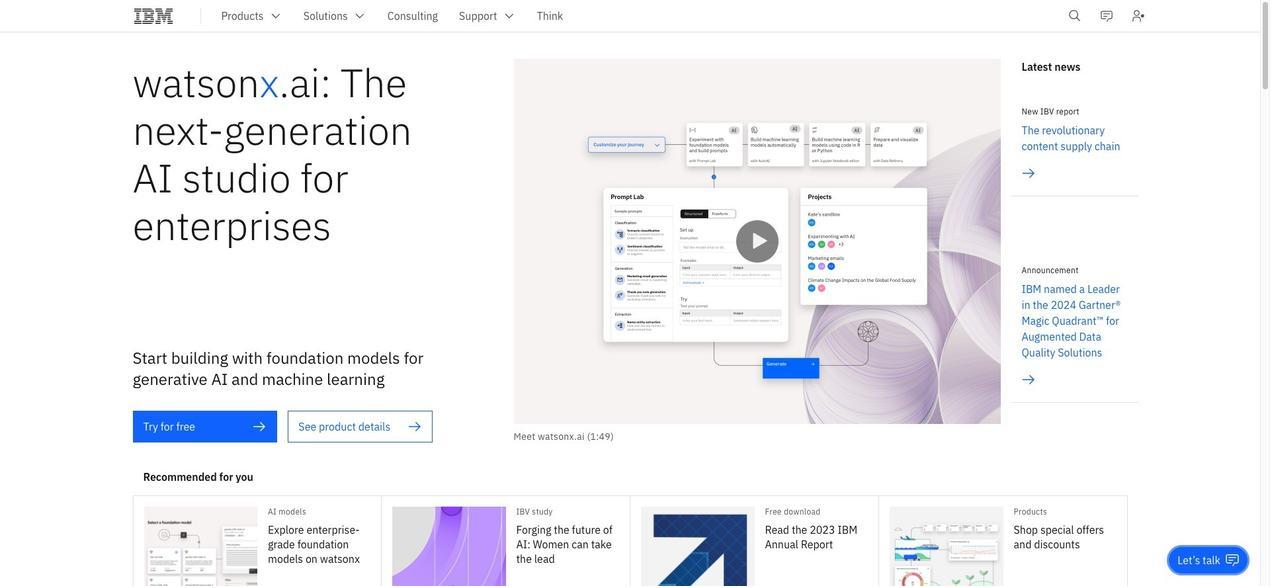 Task type: describe. For each thing, give the bounding box(es) containing it.
let's talk element
[[1178, 553, 1221, 568]]



